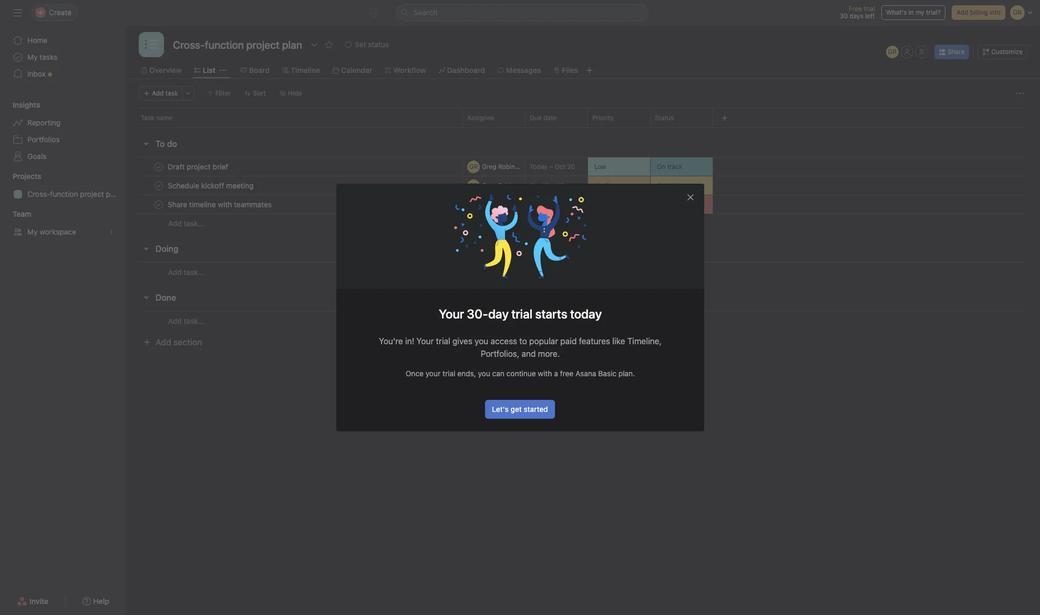 Task type: vqa. For each thing, say whether or not it's contained in the screenshot.
Greg Robinson to the top
yes



Task type: describe. For each thing, give the bounding box(es) containing it.
function
[[50, 190, 78, 199]]

in
[[909, 8, 914, 16]]

overview
[[149, 66, 182, 75]]

robinson for oct 19
[[498, 182, 526, 189]]

billing
[[970, 8, 988, 16]]

add for doing add task… button
[[168, 268, 182, 277]]

project
[[80, 190, 104, 199]]

row down priority at right top
[[139, 127, 1028, 128]]

messages link
[[498, 65, 541, 76]]

like
[[612, 337, 625, 346]]

today – oct 20
[[530, 163, 575, 171]]

goals link
[[6, 148, 120, 165]]

popular
[[529, 337, 558, 346]]

my for my tasks
[[27, 53, 38, 61]]

completed image inside share timeline with teammates cell
[[152, 198, 165, 211]]

free trial 30 days left
[[840, 5, 875, 20]]

collapse task list for this section image for done
[[142, 294, 150, 302]]

priority field for draft project brief cell
[[588, 157, 651, 177]]

reporting link
[[6, 115, 120, 131]]

gr button
[[886, 46, 899, 58]]

add for add task… button within the header to do tree grid
[[168, 219, 182, 228]]

what's in my trial?
[[886, 8, 941, 16]]

row containing oct 20
[[126, 195, 1040, 214]]

asana
[[575, 369, 596, 378]]

row containing task name
[[126, 108, 1040, 128]]

insights
[[13, 100, 40, 109]]

date
[[543, 114, 557, 122]]

completed image for oct 19 – 23
[[152, 179, 165, 192]]

goals
[[27, 152, 47, 161]]

inbox link
[[6, 66, 120, 83]]

done
[[156, 293, 176, 303]]

status
[[655, 114, 674, 122]]

add for add billing info button
[[957, 8, 968, 16]]

basic plan.
[[598, 369, 635, 378]]

to do button
[[156, 135, 177, 153]]

trial inside you're in! your trial gives you access to popular paid features like timeline, portfolios, and more.
[[436, 337, 450, 346]]

done button
[[156, 289, 176, 307]]

today
[[530, 163, 548, 171]]

my tasks
[[27, 53, 57, 61]]

started
[[524, 405, 548, 414]]

messages
[[506, 66, 541, 75]]

your inside you're in! your trial gives you access to popular paid features like timeline, portfolios, and more.
[[416, 337, 434, 346]]

home link
[[6, 32, 120, 49]]

gr for today – oct 20
[[469, 163, 478, 171]]

doing
[[156, 244, 178, 254]]

teams element
[[0, 205, 126, 243]]

add left section
[[156, 338, 171, 347]]

assignee
[[467, 114, 494, 122]]

you inside you're in! your trial gives you access to popular paid features like timeline, portfolios, and more.
[[474, 337, 488, 346]]

status field for draft project brief cell
[[650, 157, 713, 177]]

row up 23
[[126, 157, 1040, 177]]

to
[[519, 337, 527, 346]]

cross-function project plan link
[[6, 186, 120, 203]]

dashboard
[[447, 66, 485, 75]]

once
[[405, 369, 423, 378]]

to
[[156, 139, 165, 149]]

paid
[[560, 337, 577, 346]]

add task
[[152, 89, 178, 97]]

and
[[521, 350, 536, 359]]

cross-
[[27, 190, 50, 199]]

section
[[173, 338, 202, 347]]

let's
[[492, 405, 509, 414]]

workspace
[[40, 228, 76, 237]]

add section button
[[139, 333, 206, 352]]

overview link
[[141, 65, 182, 76]]

priority field for schedule kickoff meeting cell
[[588, 176, 651, 196]]

share timeline with teammates cell
[[126, 195, 463, 214]]

with
[[538, 369, 552, 378]]

add task… button for doing
[[168, 267, 204, 278]]

plan
[[106, 190, 120, 199]]

completed checkbox for share timeline with teammates text field
[[152, 198, 165, 211]]

dashboard link
[[439, 65, 485, 76]]

oct 20 – 24
[[530, 201, 565, 209]]

calendar
[[341, 66, 372, 75]]

free
[[849, 5, 862, 13]]

robinson for today
[[498, 163, 526, 171]]

team
[[13, 210, 31, 219]]

features
[[579, 337, 610, 346]]

info
[[990, 8, 1001, 16]]

invite
[[29, 598, 48, 607]]

add section
[[156, 338, 202, 347]]

day
[[488, 307, 508, 322]]

– for oct 19
[[551, 182, 555, 190]]

Share timeline with teammates text field
[[166, 199, 275, 210]]

list
[[203, 66, 215, 75]]

1 vertical spatial 20
[[542, 201, 550, 209]]

search list box
[[396, 4, 648, 21]]

in!
[[405, 337, 414, 346]]

close image
[[686, 193, 695, 202]]

your
[[425, 369, 440, 378]]

global element
[[0, 26, 126, 89]]

task… for doing
[[184, 268, 204, 277]]



Task type: locate. For each thing, give the bounding box(es) containing it.
0 vertical spatial 20
[[567, 163, 575, 171]]

2 vertical spatial –
[[552, 201, 556, 209]]

1 add task… from the top
[[168, 219, 204, 228]]

my left tasks
[[27, 53, 38, 61]]

my down team
[[27, 228, 38, 237]]

completed image
[[152, 161, 165, 173], [152, 179, 165, 192], [152, 198, 165, 211]]

1 add task… button from the top
[[168, 218, 204, 230]]

add left task
[[152, 89, 164, 97]]

0 vertical spatial oct
[[555, 163, 566, 171]]

add task… row down 24
[[126, 214, 1040, 233]]

access
[[490, 337, 517, 346]]

0 vertical spatial completed checkbox
[[152, 179, 165, 192]]

to do
[[156, 139, 177, 149]]

header to do tree grid
[[126, 157, 1040, 233]]

2 vertical spatial add task… row
[[126, 311, 1040, 331]]

oct
[[555, 163, 566, 171], [530, 182, 541, 190], [530, 201, 541, 209]]

add task… row
[[126, 214, 1040, 233], [126, 262, 1040, 282], [126, 311, 1040, 331]]

1 vertical spatial add task…
[[168, 268, 204, 277]]

add task… up doing button on the left top
[[168, 219, 204, 228]]

more.
[[538, 350, 560, 359]]

0 vertical spatial add task…
[[168, 219, 204, 228]]

task… inside header to do tree grid
[[184, 219, 204, 228]]

your right in!
[[416, 337, 434, 346]]

add task… button for done
[[168, 316, 204, 327]]

1 vertical spatial add task… button
[[168, 267, 204, 278]]

1 add task… row from the top
[[126, 214, 1040, 233]]

collapse task list for this section image left doing button on the left top
[[142, 245, 150, 253]]

completed checkbox inside schedule kickoff meeting cell
[[152, 179, 165, 192]]

you
[[474, 337, 488, 346], [478, 369, 490, 378]]

1 vertical spatial greg robinson
[[482, 182, 526, 189]]

list link
[[194, 65, 215, 76]]

2 vertical spatial task…
[[184, 317, 204, 326]]

add to starred image
[[325, 40, 333, 49]]

add task… inside header to do tree grid
[[168, 219, 204, 228]]

timeline,
[[627, 337, 661, 346]]

– right 'today' at top right
[[549, 163, 553, 171]]

add task… button
[[168, 218, 204, 230], [168, 267, 204, 278], [168, 316, 204, 327]]

portfolios,
[[481, 350, 519, 359]]

ends,
[[457, 369, 476, 378]]

hide sidebar image
[[14, 8, 22, 17]]

doing button
[[156, 240, 178, 259]]

row
[[126, 108, 1040, 128], [139, 127, 1028, 128], [126, 157, 1040, 177], [126, 176, 1040, 196], [126, 195, 1040, 214]]

my inside global element
[[27, 53, 38, 61]]

1 collapse task list for this section image from the top
[[142, 245, 150, 253]]

2 greg robinson from the top
[[482, 182, 526, 189]]

share
[[947, 48, 965, 56]]

0 vertical spatial my
[[27, 53, 38, 61]]

3 add task… from the top
[[168, 317, 204, 326]]

30
[[840, 12, 848, 20]]

schedule kickoff meeting cell
[[126, 176, 463, 196]]

24
[[557, 201, 565, 209]]

add up add section button
[[168, 317, 182, 326]]

– left 24
[[552, 201, 556, 209]]

search
[[414, 8, 438, 17]]

what's in my trial? button
[[881, 5, 945, 20]]

priority
[[592, 114, 614, 122]]

you right gives
[[474, 337, 488, 346]]

3 task… from the top
[[184, 317, 204, 326]]

2 vertical spatial add task… button
[[168, 316, 204, 327]]

add task… button inside header to do tree grid
[[168, 218, 204, 230]]

1 completed image from the top
[[152, 161, 165, 173]]

task name
[[141, 114, 172, 122]]

1 robinson from the top
[[498, 163, 526, 171]]

collapse task list for this section image
[[142, 245, 150, 253], [142, 294, 150, 302]]

task
[[165, 89, 178, 97]]

1 vertical spatial task…
[[184, 268, 204, 277]]

19
[[542, 182, 549, 190]]

cross-function project plan
[[27, 190, 120, 199]]

1 horizontal spatial 20
[[567, 163, 575, 171]]

completed image inside draft project brief cell
[[152, 161, 165, 173]]

add for add task… button for done
[[168, 317, 182, 326]]

files link
[[554, 65, 578, 76]]

a
[[554, 369, 558, 378]]

add task… button down doing button on the left top
[[168, 267, 204, 278]]

my tasks link
[[6, 49, 120, 66]]

2 vertical spatial gr
[[469, 182, 478, 189]]

days
[[850, 12, 864, 20]]

your left 30-
[[439, 307, 464, 322]]

my
[[916, 8, 924, 16]]

list image
[[145, 38, 158, 51]]

0 horizontal spatial 20
[[542, 201, 550, 209]]

collapse task list for this section image for doing
[[142, 245, 150, 253]]

your 30-day trial starts today
[[439, 307, 602, 322]]

draft project brief cell
[[126, 157, 463, 177]]

tasks
[[40, 53, 57, 61]]

1 vertical spatial collapse task list for this section image
[[142, 294, 150, 302]]

status field for schedule kickoff meeting cell
[[650, 176, 713, 196]]

1 vertical spatial your
[[416, 337, 434, 346]]

let's get started button
[[485, 400, 555, 419]]

add down doing button on the left top
[[168, 268, 182, 277]]

row down files
[[126, 108, 1040, 128]]

greg robinson
[[482, 163, 526, 171], [482, 182, 526, 189]]

greg robinson for today
[[482, 163, 526, 171]]

Draft project brief text field
[[166, 162, 231, 172]]

0 vertical spatial collapse task list for this section image
[[142, 245, 150, 253]]

once your trial ends, you can continue with a free asana basic plan.
[[405, 369, 635, 378]]

due date
[[530, 114, 557, 122]]

add task… row for done
[[126, 311, 1040, 331]]

1 vertical spatial completed checkbox
[[152, 198, 165, 211]]

you're in! your trial gives you access to popular paid features like timeline, portfolios, and more.
[[379, 337, 661, 359]]

1 vertical spatial completed image
[[152, 179, 165, 192]]

Completed checkbox
[[152, 161, 165, 173]]

1 my from the top
[[27, 53, 38, 61]]

None text field
[[170, 35, 305, 54]]

projects
[[13, 172, 41, 181]]

invite button
[[10, 593, 55, 612]]

oct down oct 19 – 23
[[530, 201, 541, 209]]

gr for oct 19 – 23
[[469, 182, 478, 189]]

3 add task… button from the top
[[168, 316, 204, 327]]

add inside header to do tree grid
[[168, 219, 182, 228]]

trial inside free trial 30 days left
[[864, 5, 875, 13]]

2 completed image from the top
[[152, 179, 165, 192]]

search button
[[396, 4, 648, 21]]

get
[[511, 405, 522, 414]]

0 vertical spatial your
[[439, 307, 464, 322]]

projects element
[[0, 167, 126, 205]]

0 vertical spatial greg
[[482, 163, 496, 171]]

gives
[[452, 337, 472, 346]]

workflow
[[393, 66, 426, 75]]

portfolios link
[[6, 131, 120, 148]]

robinson left 19
[[498, 182, 526, 189]]

robinson
[[498, 163, 526, 171], [498, 182, 526, 189]]

board link
[[241, 65, 270, 76]]

0 vertical spatial greg robinson
[[482, 163, 526, 171]]

row down 23
[[126, 195, 1040, 214]]

0 vertical spatial add task… row
[[126, 214, 1040, 233]]

1 vertical spatial oct
[[530, 182, 541, 190]]

2 completed checkbox from the top
[[152, 198, 165, 211]]

1 vertical spatial robinson
[[498, 182, 526, 189]]

share button
[[934, 45, 969, 59]]

oct up 23
[[555, 163, 566, 171]]

1 greg robinson from the top
[[482, 163, 526, 171]]

free
[[560, 369, 573, 378]]

what's
[[886, 8, 907, 16]]

robinson left 'today' at top right
[[498, 163, 526, 171]]

oct left 19
[[530, 182, 541, 190]]

0 vertical spatial you
[[474, 337, 488, 346]]

you left can
[[478, 369, 490, 378]]

task
[[141, 114, 154, 122]]

greg for oct 19 – 23
[[482, 182, 496, 189]]

1 greg from the top
[[482, 163, 496, 171]]

oct 19 – 23
[[530, 182, 564, 190]]

trial left gives
[[436, 337, 450, 346]]

your
[[439, 307, 464, 322], [416, 337, 434, 346]]

1 vertical spatial add task… row
[[126, 262, 1040, 282]]

add task… button up section
[[168, 316, 204, 327]]

add task… for done
[[168, 317, 204, 326]]

2 add task… from the top
[[168, 268, 204, 277]]

task… for done
[[184, 317, 204, 326]]

left
[[865, 12, 875, 20]]

can
[[492, 369, 504, 378]]

completed image for today – oct 20
[[152, 161, 165, 173]]

23
[[556, 182, 564, 190]]

0 vertical spatial task…
[[184, 219, 204, 228]]

workflow link
[[385, 65, 426, 76]]

1 vertical spatial my
[[27, 228, 38, 237]]

insights element
[[0, 96, 126, 167]]

2 task… from the top
[[184, 268, 204, 277]]

3 completed image from the top
[[152, 198, 165, 211]]

completed image inside schedule kickoff meeting cell
[[152, 179, 165, 192]]

gr inside button
[[888, 48, 897, 56]]

1 vertical spatial greg
[[482, 182, 496, 189]]

2 robinson from the top
[[498, 182, 526, 189]]

do
[[167, 139, 177, 149]]

oct for oct 20 – 24
[[530, 201, 541, 209]]

timeline link
[[282, 65, 320, 76]]

oct for oct 19 – 23
[[530, 182, 541, 190]]

add task…
[[168, 219, 204, 228], [168, 268, 204, 277], [168, 317, 204, 326]]

inbox
[[27, 69, 46, 78]]

add left billing
[[957, 8, 968, 16]]

let's get started
[[492, 405, 548, 414]]

add task… for doing
[[168, 268, 204, 277]]

add task… up section
[[168, 317, 204, 326]]

2 add task… row from the top
[[126, 262, 1040, 282]]

2 vertical spatial completed image
[[152, 198, 165, 211]]

due
[[530, 114, 542, 122]]

row up 24
[[126, 176, 1040, 196]]

Schedule kickoff meeting text field
[[166, 181, 257, 191]]

trial right the free
[[864, 5, 875, 13]]

board
[[249, 66, 270, 75]]

3 add task… row from the top
[[126, 311, 1040, 331]]

continue
[[506, 369, 536, 378]]

collapse task list for this section image left done
[[142, 294, 150, 302]]

1 vertical spatial you
[[478, 369, 490, 378]]

trial?
[[926, 8, 941, 16]]

greg robinson for oct
[[482, 182, 526, 189]]

add task… down doing button on the left top
[[168, 268, 204, 277]]

0 vertical spatial gr
[[888, 48, 897, 56]]

trial right day
[[511, 307, 532, 322]]

my for my workspace
[[27, 228, 38, 237]]

Completed checkbox
[[152, 179, 165, 192], [152, 198, 165, 211]]

1 horizontal spatial your
[[439, 307, 464, 322]]

30-
[[467, 307, 488, 322]]

completed checkbox inside share timeline with teammates cell
[[152, 198, 165, 211]]

status field for share timeline with teammates cell
[[650, 195, 713, 214]]

0 vertical spatial –
[[549, 163, 553, 171]]

add billing info button
[[952, 5, 1005, 20]]

1 completed checkbox from the top
[[152, 179, 165, 192]]

0 vertical spatial add task… button
[[168, 218, 204, 230]]

completed checkbox for schedule kickoff meeting text box
[[152, 179, 165, 192]]

my inside teams element
[[27, 228, 38, 237]]

2 greg from the top
[[482, 182, 496, 189]]

add billing info
[[957, 8, 1001, 16]]

2 add task… button from the top
[[168, 267, 204, 278]]

greg for today – oct 20
[[482, 163, 496, 171]]

1 task… from the top
[[184, 219, 204, 228]]

trial right your
[[442, 369, 455, 378]]

– for oct 20
[[552, 201, 556, 209]]

2 vertical spatial add task…
[[168, 317, 204, 326]]

priority field for share timeline with teammates cell
[[588, 195, 651, 214]]

add
[[957, 8, 968, 16], [152, 89, 164, 97], [168, 219, 182, 228], [168, 268, 182, 277], [168, 317, 182, 326], [156, 338, 171, 347]]

0 vertical spatial completed image
[[152, 161, 165, 173]]

add task… button up doing button on the left top
[[168, 218, 204, 230]]

2 vertical spatial oct
[[530, 201, 541, 209]]

my workspace
[[27, 228, 76, 237]]

0 vertical spatial robinson
[[498, 163, 526, 171]]

2 my from the top
[[27, 228, 38, 237]]

add task… row up starts today on the right
[[126, 262, 1040, 282]]

files
[[562, 66, 578, 75]]

0 horizontal spatial your
[[416, 337, 434, 346]]

1 vertical spatial gr
[[469, 163, 478, 171]]

1 vertical spatial –
[[551, 182, 555, 190]]

add task… row for doing
[[126, 262, 1040, 282]]

insights button
[[0, 100, 40, 110]]

2 collapse task list for this section image from the top
[[142, 294, 150, 302]]

starts today
[[535, 307, 602, 322]]

greg
[[482, 163, 496, 171], [482, 182, 496, 189]]

collapse task list for this section image
[[142, 140, 150, 148]]

add up doing button on the left top
[[168, 219, 182, 228]]

add task… row up 'features'
[[126, 311, 1040, 331]]

greg robinson left 'today' at top right
[[482, 163, 526, 171]]

– right 19
[[551, 182, 555, 190]]

name
[[156, 114, 172, 122]]

greg robinson left 19
[[482, 182, 526, 189]]



